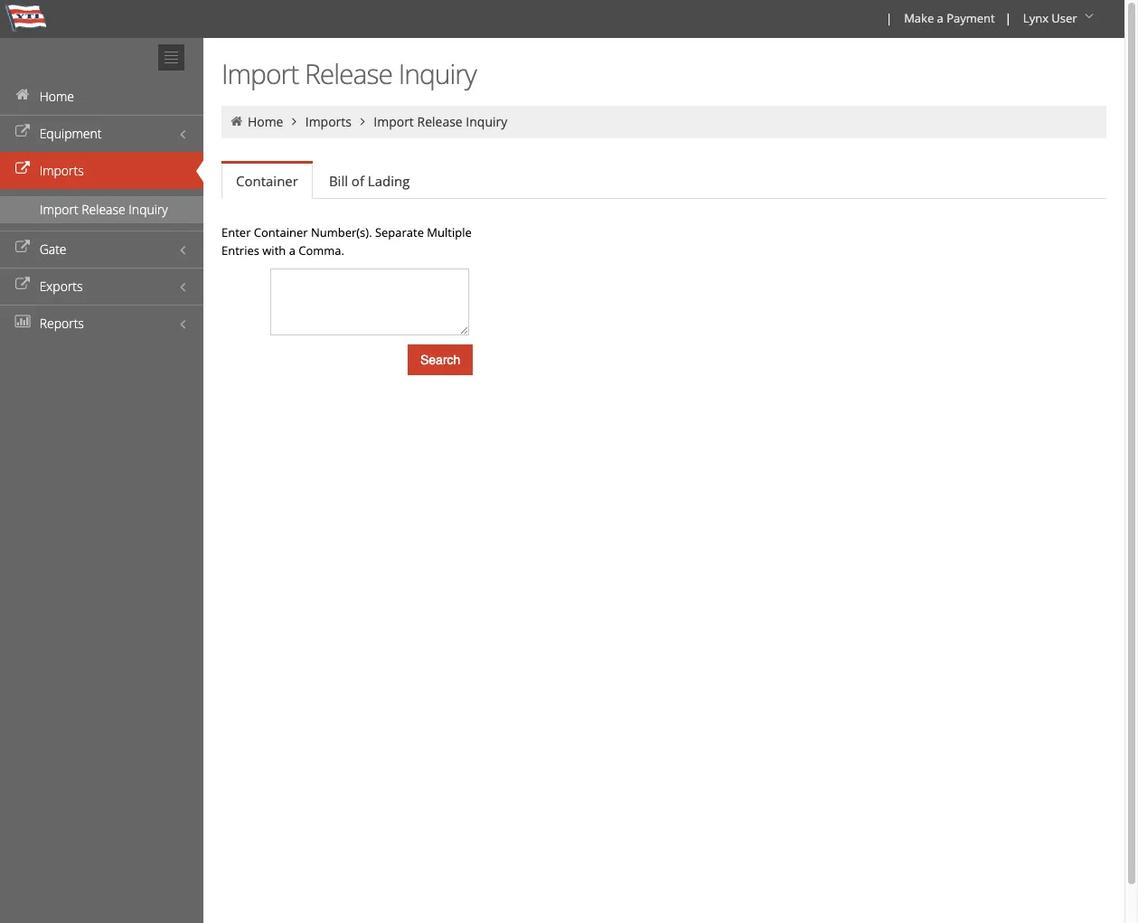 Task type: vqa. For each thing, say whether or not it's contained in the screenshot.
Separate
yes



Task type: describe. For each thing, give the bounding box(es) containing it.
bill
[[329, 172, 348, 190]]

0 vertical spatial imports
[[305, 113, 352, 130]]

make a payment
[[904, 10, 995, 26]]

of
[[352, 172, 364, 190]]

0 vertical spatial import
[[221, 55, 299, 92]]

bill of lading link
[[315, 163, 424, 199]]

external link image for imports
[[14, 163, 32, 175]]

0 horizontal spatial import release inquiry link
[[0, 196, 203, 223]]

0 horizontal spatial import
[[40, 201, 78, 218]]

0 horizontal spatial release
[[82, 201, 125, 218]]

0 vertical spatial import release inquiry
[[221, 55, 476, 92]]

external link image for gate
[[14, 241, 32, 254]]

lading
[[368, 172, 410, 190]]

0 vertical spatial home
[[39, 88, 74, 105]]

container inside enter container number(s).  separate multiple entries with a comma.
[[254, 224, 308, 240]]

lynx user
[[1023, 10, 1077, 26]]

1 | from the left
[[886, 10, 892, 26]]

entries
[[221, 242, 259, 259]]

lynx user link
[[1015, 0, 1105, 38]]

0 vertical spatial release
[[305, 55, 392, 92]]

external link image for equipment
[[14, 126, 32, 138]]

reports
[[39, 315, 84, 332]]

enter container number(s).  separate multiple entries with a comma.
[[221, 224, 472, 259]]

imports inside "link"
[[39, 162, 84, 179]]

user
[[1052, 10, 1077, 26]]

bar chart image
[[14, 316, 32, 328]]

reports link
[[0, 305, 203, 342]]

1 vertical spatial import release inquiry
[[374, 113, 507, 130]]

make a payment link
[[896, 0, 1001, 38]]

2 vertical spatial inquiry
[[129, 201, 168, 218]]

number(s).
[[311, 224, 372, 240]]

bill of lading
[[329, 172, 410, 190]]

2 vertical spatial import release inquiry
[[40, 201, 168, 218]]

gate
[[39, 240, 67, 258]]

0 horizontal spatial home image
[[14, 89, 32, 101]]



Task type: locate. For each thing, give the bounding box(es) containing it.
comma.
[[299, 242, 344, 259]]

angle right image up of
[[355, 115, 371, 127]]

home image up equipment link
[[14, 89, 32, 101]]

| left lynx
[[1005, 10, 1012, 26]]

a right with
[[289, 242, 295, 259]]

equipment
[[39, 125, 102, 142]]

a
[[937, 10, 944, 26], [289, 242, 295, 259]]

external link image left gate
[[14, 241, 32, 254]]

0 vertical spatial inquiry
[[398, 55, 476, 92]]

1 vertical spatial container
[[254, 224, 308, 240]]

import release inquiry link up gate link
[[0, 196, 203, 223]]

lynx
[[1023, 10, 1049, 26]]

1 horizontal spatial a
[[937, 10, 944, 26]]

imports down equipment
[[39, 162, 84, 179]]

home up equipment
[[39, 88, 74, 105]]

exports link
[[0, 268, 203, 305]]

1 angle right image from the left
[[286, 115, 302, 127]]

0 horizontal spatial imports
[[39, 162, 84, 179]]

0 horizontal spatial imports link
[[0, 152, 203, 189]]

inquiry
[[398, 55, 476, 92], [466, 113, 507, 130], [129, 201, 168, 218]]

0 vertical spatial a
[[937, 10, 944, 26]]

angle right image up container link
[[286, 115, 302, 127]]

1 vertical spatial import release inquiry link
[[0, 196, 203, 223]]

2 vertical spatial release
[[82, 201, 125, 218]]

import release inquiry link up the lading
[[374, 113, 507, 130]]

container up with
[[254, 224, 308, 240]]

gate link
[[0, 231, 203, 268]]

external link image for exports
[[14, 278, 32, 291]]

3 external link image from the top
[[14, 241, 32, 254]]

imports up bill
[[305, 113, 352, 130]]

| left make at top right
[[886, 10, 892, 26]]

1 horizontal spatial imports link
[[305, 113, 352, 130]]

external link image down equipment link
[[14, 163, 32, 175]]

1 horizontal spatial |
[[1005, 10, 1012, 26]]

enter
[[221, 224, 251, 240]]

home image up container link
[[229, 115, 245, 127]]

payment
[[947, 10, 995, 26]]

equipment link
[[0, 115, 203, 152]]

imports link up bill
[[305, 113, 352, 130]]

1 horizontal spatial release
[[305, 55, 392, 92]]

2 | from the left
[[1005, 10, 1012, 26]]

None text field
[[270, 269, 469, 335]]

a right make at top right
[[937, 10, 944, 26]]

1 horizontal spatial home image
[[229, 115, 245, 127]]

1 vertical spatial imports link
[[0, 152, 203, 189]]

0 horizontal spatial angle right image
[[286, 115, 302, 127]]

1 horizontal spatial import
[[221, 55, 299, 92]]

angle right image
[[286, 115, 302, 127], [355, 115, 371, 127]]

0 horizontal spatial |
[[886, 10, 892, 26]]

1 horizontal spatial import release inquiry link
[[374, 113, 507, 130]]

4 external link image from the top
[[14, 278, 32, 291]]

home image
[[14, 89, 32, 101], [229, 115, 245, 127]]

0 vertical spatial imports link
[[305, 113, 352, 130]]

0 horizontal spatial home
[[39, 88, 74, 105]]

external link image
[[14, 126, 32, 138], [14, 163, 32, 175], [14, 241, 32, 254], [14, 278, 32, 291]]

home link up equipment
[[0, 78, 203, 115]]

multiple
[[427, 224, 472, 240]]

exports
[[39, 278, 83, 295]]

1 vertical spatial release
[[417, 113, 463, 130]]

import
[[221, 55, 299, 92], [374, 113, 414, 130], [40, 201, 78, 218]]

1 vertical spatial imports
[[39, 162, 84, 179]]

1 horizontal spatial angle right image
[[355, 115, 371, 127]]

1 vertical spatial import
[[374, 113, 414, 130]]

external link image inside gate link
[[14, 241, 32, 254]]

external link image inside equipment link
[[14, 126, 32, 138]]

external link image inside imports "link"
[[14, 163, 32, 175]]

container up enter at top
[[236, 172, 298, 190]]

1 vertical spatial inquiry
[[466, 113, 507, 130]]

0 horizontal spatial home link
[[0, 78, 203, 115]]

0 horizontal spatial a
[[289, 242, 295, 259]]

imports link
[[305, 113, 352, 130], [0, 152, 203, 189]]

1 horizontal spatial home
[[248, 113, 283, 130]]

1 horizontal spatial imports
[[305, 113, 352, 130]]

import release inquiry
[[221, 55, 476, 92], [374, 113, 507, 130], [40, 201, 168, 218]]

home up container link
[[248, 113, 283, 130]]

search
[[420, 353, 460, 367]]

home link
[[0, 78, 203, 115], [248, 113, 283, 130]]

separate
[[375, 224, 424, 240]]

1 vertical spatial home image
[[229, 115, 245, 127]]

search button
[[408, 344, 473, 375]]

2 horizontal spatial release
[[417, 113, 463, 130]]

external link image inside exports link
[[14, 278, 32, 291]]

external link image up bar chart icon
[[14, 278, 32, 291]]

2 horizontal spatial import
[[374, 113, 414, 130]]

1 vertical spatial a
[[289, 242, 295, 259]]

0 vertical spatial home image
[[14, 89, 32, 101]]

container link
[[221, 164, 313, 199]]

with
[[262, 242, 286, 259]]

|
[[886, 10, 892, 26], [1005, 10, 1012, 26]]

0 vertical spatial import release inquiry link
[[374, 113, 507, 130]]

2 external link image from the top
[[14, 163, 32, 175]]

a inside enter container number(s).  separate multiple entries with a comma.
[[289, 242, 295, 259]]

make
[[904, 10, 934, 26]]

imports link down equipment
[[0, 152, 203, 189]]

imports
[[305, 113, 352, 130], [39, 162, 84, 179]]

1 horizontal spatial home link
[[248, 113, 283, 130]]

home
[[39, 88, 74, 105], [248, 113, 283, 130]]

release
[[305, 55, 392, 92], [417, 113, 463, 130], [82, 201, 125, 218]]

0 vertical spatial container
[[236, 172, 298, 190]]

external link image left equipment
[[14, 126, 32, 138]]

2 vertical spatial import
[[40, 201, 78, 218]]

home link up container link
[[248, 113, 283, 130]]

angle down image
[[1080, 10, 1098, 23]]

import release inquiry link
[[374, 113, 507, 130], [0, 196, 203, 223]]

1 external link image from the top
[[14, 126, 32, 138]]

1 vertical spatial home
[[248, 113, 283, 130]]

2 angle right image from the left
[[355, 115, 371, 127]]

container
[[236, 172, 298, 190], [254, 224, 308, 240]]



